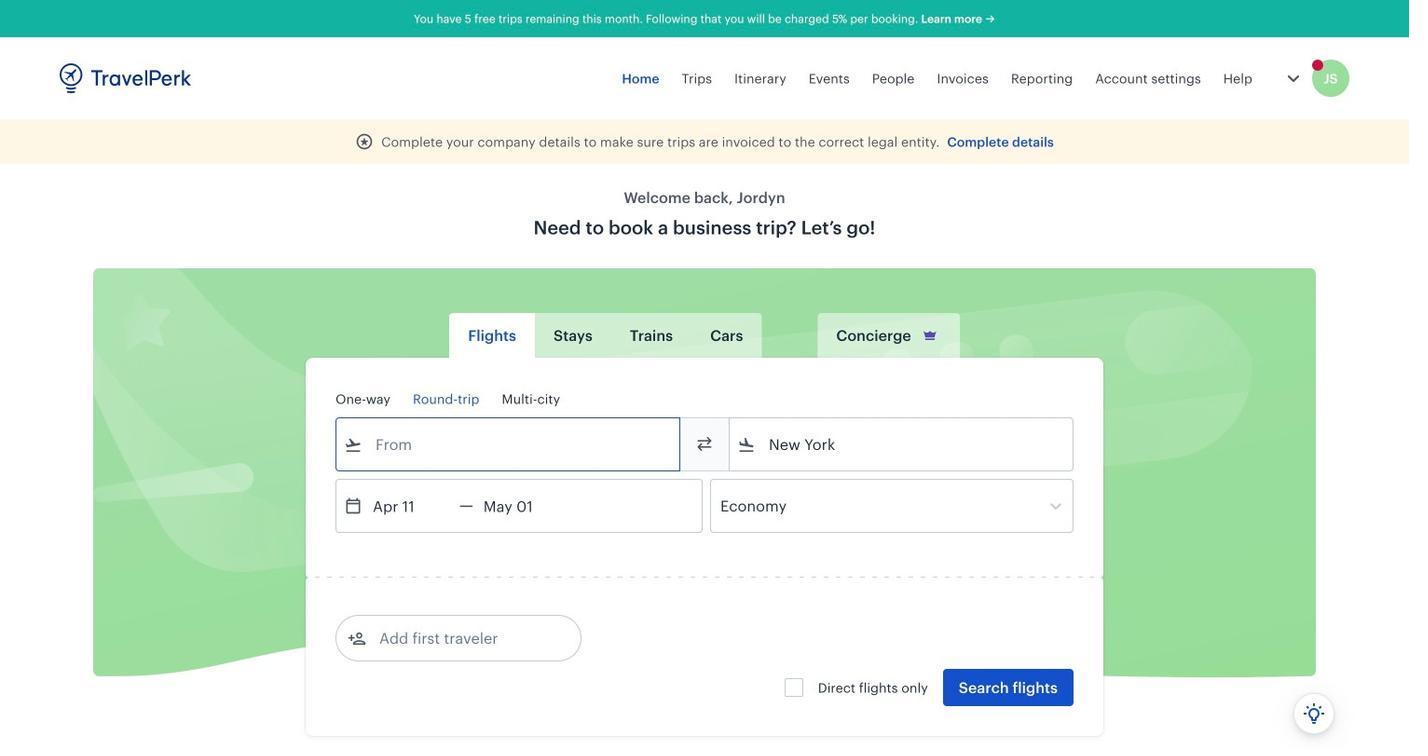 Task type: describe. For each thing, give the bounding box(es) containing it.
Depart text field
[[363, 480, 460, 532]]



Task type: locate. For each thing, give the bounding box(es) containing it.
From search field
[[363, 430, 656, 460]]

Add first traveler search field
[[366, 624, 560, 654]]

Return text field
[[474, 480, 571, 532]]

To search field
[[756, 430, 1049, 460]]



